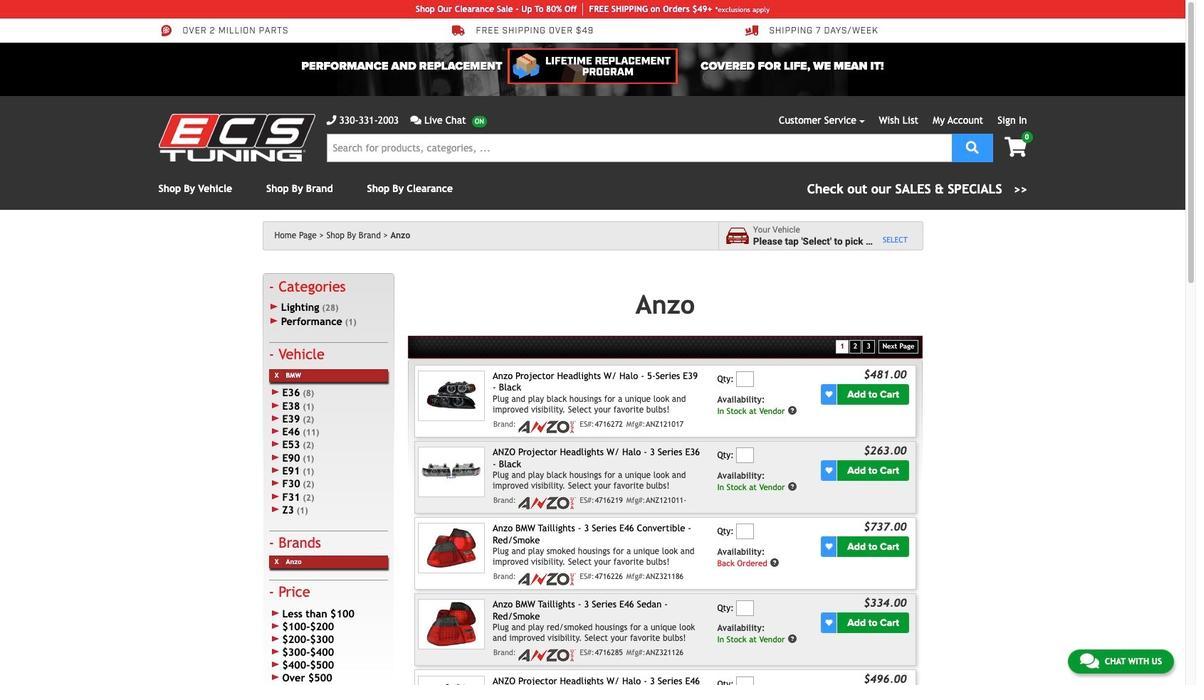 Task type: locate. For each thing, give the bounding box(es) containing it.
None text field
[[737, 448, 754, 464], [737, 601, 754, 616], [737, 448, 754, 464], [737, 601, 754, 616]]

1 question sign image from the top
[[788, 406, 798, 416]]

None text field
[[737, 372, 754, 388], [737, 524, 754, 540], [737, 677, 754, 686], [737, 372, 754, 388], [737, 524, 754, 540], [737, 677, 754, 686]]

2 vertical spatial add to wish list image
[[826, 620, 833, 627]]

1 vertical spatial question sign image
[[788, 482, 798, 492]]

0 vertical spatial question sign image
[[770, 558, 780, 568]]

0 horizontal spatial question sign image
[[770, 558, 780, 568]]

1 vertical spatial comments image
[[1080, 653, 1100, 670]]

anzo - corporate logo image for the es#4716219 - anz121011- - anzo projector headlights w/ halo - 3 series e36 - black - plug and play black housings for a unique look and improved visibility. select your favorite bulbs! - anzo - bmw "image"
[[519, 496, 576, 511]]

2 add to wish list image from the top
[[826, 544, 833, 551]]

comments image
[[410, 115, 422, 125], [1080, 653, 1100, 670]]

question sign image for anzo - corporate logo associated with the es#4716219 - anz121011- - anzo projector headlights w/ halo - 3 series e36 - black - plug and play black housings for a unique look and improved visibility. select your favorite bulbs! - anzo - bmw "image"
[[788, 482, 798, 492]]

es#4716272 - anz121017 - anzo projector headlights w/ halo - 5-series e39 - black - plug and play black housings for a unique look and improved visibility. select your favorite bulbs! - anzo - bmw image
[[418, 371, 485, 421]]

shopping cart image
[[1005, 137, 1027, 157]]

1 add to wish list image from the top
[[826, 467, 833, 474]]

0 vertical spatial question sign image
[[788, 406, 798, 416]]

1 horizontal spatial question sign image
[[788, 635, 798, 644]]

1 vertical spatial question sign image
[[788, 635, 798, 644]]

anzo - corporate logo image for 'es#4716226 - anz321186 - anzo bmw taillights - 3 series e46 convertible - red/smoke - plug and play smoked housings for a unique look and improved visibility. select your favorite bulbs! - anzo - bmw' image
[[519, 573, 576, 587]]

es#4716219 - anz121011- - anzo projector headlights w/ halo - 3 series e36 - black - plug and play black housings for a unique look and improved visibility. select your favorite bulbs! - anzo - bmw image
[[418, 447, 485, 498]]

1 anzo - corporate logo image from the top
[[519, 420, 576, 434]]

3 add to wish list image from the top
[[826, 620, 833, 627]]

question sign image for 'es#4716226 - anz321186 - anzo bmw taillights - 3 series e46 convertible - red/smoke - plug and play smoked housings for a unique look and improved visibility. select your favorite bulbs! - anzo - bmw' image anzo - corporate logo
[[770, 558, 780, 568]]

2 anzo - corporate logo image from the top
[[519, 496, 576, 511]]

anzo - corporate logo image
[[519, 420, 576, 434], [519, 496, 576, 511], [519, 573, 576, 587], [519, 649, 576, 663]]

4 anzo - corporate logo image from the top
[[519, 649, 576, 663]]

0 vertical spatial add to wish list image
[[826, 467, 833, 474]]

0 vertical spatial comments image
[[410, 115, 422, 125]]

2 question sign image from the top
[[788, 482, 798, 492]]

Search text field
[[327, 134, 952, 162]]

question sign image
[[770, 558, 780, 568], [788, 635, 798, 644]]

add to wish list image for question sign image related to 'es#4716226 - anz321186 - anzo bmw taillights - 3 series e46 convertible - red/smoke - plug and play smoked housings for a unique look and improved visibility. select your favorite bulbs! - anzo - bmw' image anzo - corporate logo
[[826, 544, 833, 551]]

add to wish list image
[[826, 467, 833, 474], [826, 544, 833, 551], [826, 620, 833, 627]]

3 anzo - corporate logo image from the top
[[519, 573, 576, 587]]

question sign image
[[788, 406, 798, 416], [788, 482, 798, 492]]

1 vertical spatial add to wish list image
[[826, 544, 833, 551]]

anzo - corporate logo image for es#4716272 - anz121017 - anzo projector headlights w/ halo - 5-series e39 - black - plug and play black housings for a unique look and improved visibility. select your favorite bulbs! - anzo - bmw image
[[519, 420, 576, 434]]



Task type: describe. For each thing, give the bounding box(es) containing it.
es#4716216 - anz121269 - anzo projector headlights w/ halo - 3 series e46 pre-lci - black - plug and play black housings for a unique look and improved visibility. select your favorite bulbs! - anzo - bmw image
[[418, 676, 485, 686]]

question sign image for anzo - corporate logo related to es#4716285 - anz321126 - anzo bmw taillights - 3 series e46 sedan - red/smoke - plug and play red/smoked housings for a unique look and improved visibility. select your favorite bulbs! - anzo - bmw image
[[788, 635, 798, 644]]

search image
[[966, 141, 979, 153]]

add to wish list image
[[826, 391, 833, 398]]

es#4716226 - anz321186 - anzo bmw taillights - 3 series e46 convertible - red/smoke - plug and play smoked housings for a unique look and improved visibility. select your favorite bulbs! - anzo - bmw image
[[418, 524, 485, 574]]

ecs tuning image
[[158, 114, 315, 162]]

1 horizontal spatial comments image
[[1080, 653, 1100, 670]]

anzo - corporate logo image for es#4716285 - anz321126 - anzo bmw taillights - 3 series e46 sedan - red/smoke - plug and play red/smoked housings for a unique look and improved visibility. select your favorite bulbs! - anzo - bmw image
[[519, 649, 576, 663]]

add to wish list image for anzo - corporate logo related to es#4716285 - anz321126 - anzo bmw taillights - 3 series e46 sedan - red/smoke - plug and play red/smoked housings for a unique look and improved visibility. select your favorite bulbs! - anzo - bmw image's question sign image
[[826, 620, 833, 627]]

lifetime replacement program banner image
[[508, 48, 678, 84]]

phone image
[[327, 115, 337, 125]]

add to wish list image for anzo - corporate logo associated with the es#4716219 - anz121011- - anzo projector headlights w/ halo - 3 series e36 - black - plug and play black housings for a unique look and improved visibility. select your favorite bulbs! - anzo - bmw "image"'s question sign icon
[[826, 467, 833, 474]]

0 horizontal spatial comments image
[[410, 115, 422, 125]]

es#4716285 - anz321126 - anzo bmw taillights - 3 series e46 sedan - red/smoke - plug and play red/smoked housings for a unique look and improved visibility. select your favorite bulbs! - anzo - bmw image
[[418, 600, 485, 650]]

question sign image for es#4716272 - anz121017 - anzo projector headlights w/ halo - 5-series e39 - black - plug and play black housings for a unique look and improved visibility. select your favorite bulbs! - anzo - bmw image anzo - corporate logo
[[788, 406, 798, 416]]



Task type: vqa. For each thing, say whether or not it's contained in the screenshot.
Parts corresponding to VW Parts
no



